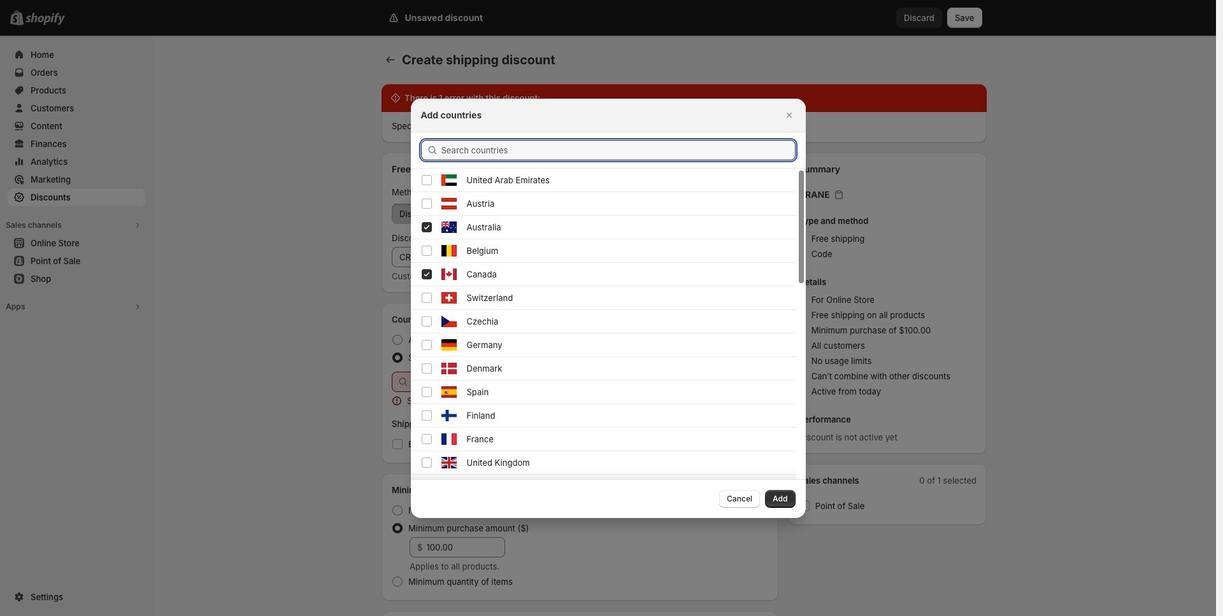 Task type: locate. For each thing, give the bounding box(es) containing it.
Search countries text field
[[441, 140, 795, 160]]

shopify image
[[25, 13, 65, 25]]

dialog
[[0, 98, 1216, 617]]



Task type: vqa. For each thing, say whether or not it's contained in the screenshot.
My Store "image"
no



